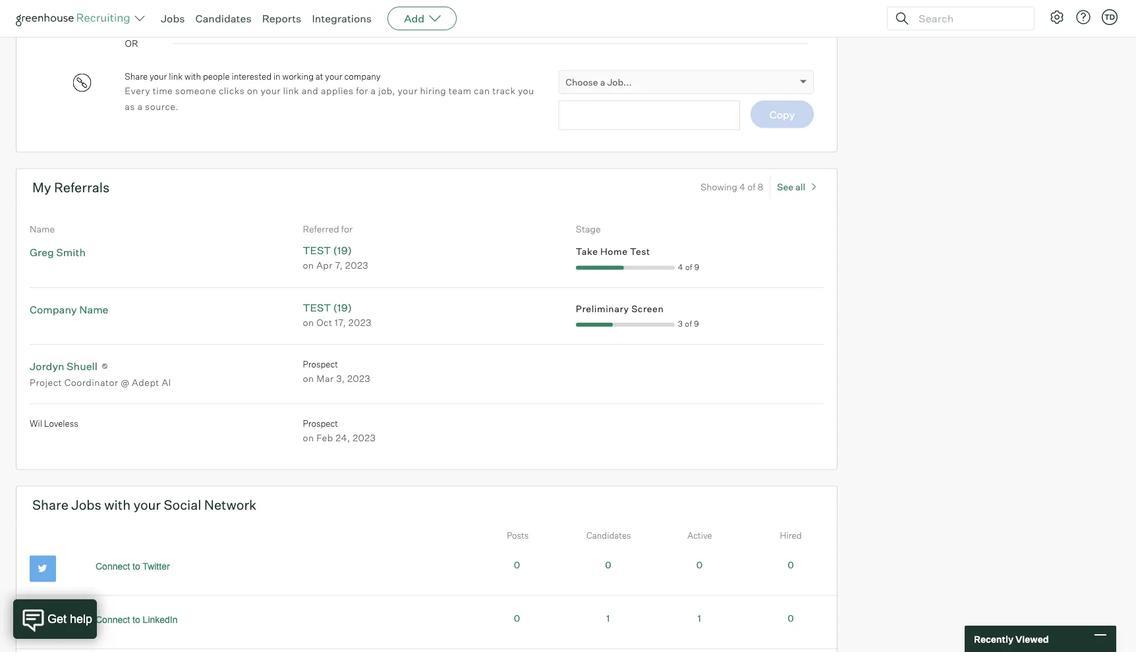 Task type: vqa. For each thing, say whether or not it's contained in the screenshot.
the topmost the 0 0
no



Task type: describe. For each thing, give the bounding box(es) containing it.
jordyn shuell
[[30, 360, 98, 373]]

recently viewed
[[975, 634, 1050, 645]]

job,
[[379, 85, 396, 97]]

linkedin
[[143, 616, 178, 626]]

company name
[[30, 303, 109, 316]]

prospect on mar 3, 2023
[[303, 359, 371, 385]]

0 horizontal spatial with
[[104, 497, 131, 514]]

company name link
[[30, 303, 109, 316]]

share your link with people interested in working at your company every time someone clicks on your link and applies for a job, your hiring team can track you as a source.
[[125, 71, 535, 112]]

people
[[203, 71, 230, 82]]

in
[[274, 71, 281, 82]]

stage
[[576, 223, 601, 235]]

test (19) on oct 17, 2023
[[303, 301, 372, 328]]

with inside share your link with people interested in working at your company every time someone clicks on your link and applies for a job, your hiring team can track you as a source.
[[185, 71, 201, 82]]

can
[[474, 85, 490, 97]]

ai
[[162, 377, 171, 389]]

twitter
[[143, 562, 170, 573]]

24,
[[336, 433, 351, 444]]

1 1 from the left
[[607, 613, 610, 625]]

4 of 9
[[679, 262, 700, 272]]

jordyn
[[30, 360, 64, 373]]

add button
[[388, 7, 457, 30]]

connect for 1
[[96, 616, 130, 626]]

0 vertical spatial jobs
[[161, 12, 185, 25]]

3 of 9
[[679, 319, 700, 329]]

showing
[[701, 181, 738, 193]]

oct
[[317, 317, 333, 328]]

jordyn shuell link
[[30, 360, 98, 373]]

@
[[121, 377, 130, 389]]

coordinator
[[64, 377, 118, 389]]

share for share your link with people interested in working at your company every time someone clicks on your link and applies for a job, your hiring team can track you as a source.
[[125, 71, 148, 82]]

(19) for greg smith
[[333, 244, 352, 257]]

choose
[[566, 76, 599, 88]]

team
[[449, 85, 472, 97]]

or
[[125, 37, 138, 49]]

17,
[[335, 317, 346, 328]]

0 vertical spatial 4
[[740, 181, 746, 193]]

td button
[[1103, 9, 1119, 25]]

share for share jobs with your social network
[[32, 497, 69, 514]]

company
[[30, 303, 77, 316]]

0 horizontal spatial for
[[342, 223, 353, 235]]

2023 inside prospect on mar 3, 2023
[[347, 373, 371, 385]]

wil
[[30, 419, 42, 429]]

on inside test (19) on apr 7, 2023
[[303, 260, 314, 271]]

social
[[164, 497, 201, 514]]

on inside share your link with people interested in working at your company every time someone clicks on your link and applies for a job, your hiring team can track you as a source.
[[247, 85, 259, 97]]

feb
[[317, 433, 334, 444]]

connect to linkedin button
[[81, 610, 192, 632]]

every
[[125, 85, 150, 97]]

1 1 link from the left
[[607, 613, 610, 625]]

company
[[345, 71, 381, 82]]

7,
[[335, 260, 343, 271]]

1 horizontal spatial candidates
[[587, 531, 632, 542]]

smith
[[56, 246, 86, 259]]

interested
[[232, 71, 272, 82]]

following image
[[101, 363, 109, 371]]

applies
[[321, 85, 354, 97]]

test
[[630, 246, 651, 258]]

hired
[[781, 531, 802, 542]]

see all
[[778, 181, 806, 193]]

test (19) on apr 7, 2023
[[303, 244, 369, 271]]

td
[[1105, 13, 1116, 21]]

your right at
[[325, 71, 343, 82]]

your down in
[[261, 85, 281, 97]]

1 horizontal spatial link
[[283, 85, 299, 97]]

td button
[[1100, 7, 1121, 28]]

connect for 0
[[96, 562, 130, 573]]

(19) for company name
[[333, 301, 352, 314]]

apr
[[317, 260, 333, 271]]

mar
[[317, 373, 334, 385]]

and
[[302, 85, 319, 97]]

project coordinator @ adept ai
[[30, 377, 171, 389]]

prospect on feb 24, 2023
[[303, 419, 376, 444]]

connect to twitter
[[96, 562, 170, 573]]

see
[[778, 181, 794, 193]]

0 vertical spatial name
[[30, 223, 55, 235]]

add
[[404, 12, 425, 25]]

my referrals
[[32, 179, 110, 196]]

test (19) link for company name
[[303, 301, 352, 314]]

adept
[[132, 377, 160, 389]]

posts
[[507, 531, 529, 542]]

2 1 link from the left
[[698, 613, 702, 625]]

1 horizontal spatial a
[[371, 85, 376, 97]]

hiring
[[420, 85, 447, 97]]

2023 inside test (19) on apr 7, 2023
[[345, 260, 369, 271]]

for inside share your link with people interested in working at your company every time someone clicks on your link and applies for a job, your hiring team can track you as a source.
[[356, 85, 369, 97]]

2023 inside "test (19) on oct 17, 2023"
[[349, 317, 372, 328]]

job...
[[608, 76, 632, 88]]



Task type: locate. For each thing, give the bounding box(es) containing it.
1 (19) from the top
[[333, 244, 352, 257]]

connect left linkedin
[[96, 616, 130, 626]]

with up someone at left top
[[185, 71, 201, 82]]

0 vertical spatial 9
[[695, 262, 700, 272]]

2 test (19) link from the top
[[303, 301, 352, 314]]

1 vertical spatial test (19) link
[[303, 301, 352, 314]]

for down company
[[356, 85, 369, 97]]

to left twitter
[[133, 562, 140, 573]]

1 vertical spatial share
[[32, 497, 69, 514]]

1 prospect from the top
[[303, 359, 338, 370]]

2 to from the top
[[133, 616, 140, 626]]

connect left twitter
[[96, 562, 130, 573]]

(19) up 17, at the left of page
[[333, 301, 352, 314]]

choose a job...
[[566, 76, 632, 88]]

of
[[748, 181, 756, 193], [686, 262, 693, 272], [685, 319, 693, 329]]

on left apr
[[303, 260, 314, 271]]

link down working
[[283, 85, 299, 97]]

test up apr
[[303, 244, 331, 257]]

0 vertical spatial connect
[[96, 562, 130, 573]]

2023 right 7,
[[345, 260, 369, 271]]

preliminary
[[576, 303, 630, 315]]

1 vertical spatial connect
[[96, 616, 130, 626]]

greg
[[30, 246, 54, 259]]

a right 'as'
[[137, 101, 143, 112]]

on inside "test (19) on oct 17, 2023"
[[303, 317, 314, 328]]

2 9 from the top
[[695, 319, 700, 329]]

0 vertical spatial candidates
[[196, 12, 252, 25]]

0 vertical spatial to
[[133, 562, 140, 573]]

9 right 3
[[695, 319, 700, 329]]

someone
[[175, 85, 217, 97]]

jobs
[[161, 12, 185, 25], [71, 497, 102, 514]]

1 vertical spatial test
[[303, 301, 331, 314]]

shuell
[[67, 360, 98, 373]]

9
[[695, 262, 700, 272], [695, 319, 700, 329]]

Search text field
[[916, 9, 1023, 28]]

1 horizontal spatial name
[[79, 303, 109, 316]]

(19) up 7,
[[333, 244, 352, 257]]

1 horizontal spatial jobs
[[161, 12, 185, 25]]

name right company
[[79, 303, 109, 316]]

on left mar
[[303, 373, 314, 385]]

test (19) link up apr
[[303, 244, 352, 257]]

2 1 from the left
[[698, 613, 702, 625]]

(19)
[[333, 244, 352, 257], [333, 301, 352, 314]]

share
[[125, 71, 148, 82], [32, 497, 69, 514]]

showing 4 of 8
[[701, 181, 764, 193]]

1 horizontal spatial for
[[356, 85, 369, 97]]

a left job...
[[601, 76, 606, 88]]

2023 right 17, at the left of page
[[349, 317, 372, 328]]

link up time
[[169, 71, 183, 82]]

0 vertical spatial share
[[125, 71, 148, 82]]

a
[[601, 76, 606, 88], [371, 85, 376, 97], [137, 101, 143, 112]]

on inside prospect on mar 3, 2023
[[303, 373, 314, 385]]

0 horizontal spatial 1
[[607, 613, 610, 625]]

greg smith link
[[30, 246, 86, 259]]

0 vertical spatial of
[[748, 181, 756, 193]]

reports link
[[262, 12, 302, 25]]

0 horizontal spatial 4
[[679, 262, 684, 272]]

prospect inside prospect on feb 24, 2023
[[303, 419, 338, 429]]

on left oct
[[303, 317, 314, 328]]

1 vertical spatial link
[[283, 85, 299, 97]]

active
[[688, 531, 713, 542]]

2 vertical spatial of
[[685, 319, 693, 329]]

prospect inside prospect on mar 3, 2023
[[303, 359, 338, 370]]

1 9 from the top
[[695, 262, 700, 272]]

4
[[740, 181, 746, 193], [679, 262, 684, 272]]

1 horizontal spatial 4
[[740, 181, 746, 193]]

take home test
[[576, 246, 651, 258]]

2 (19) from the top
[[333, 301, 352, 314]]

test (19) link
[[303, 244, 352, 257], [303, 301, 352, 314]]

to for 1
[[133, 616, 140, 626]]

prospect up feb
[[303, 419, 338, 429]]

connect
[[96, 562, 130, 573], [96, 616, 130, 626]]

you
[[518, 85, 535, 97]]

for
[[356, 85, 369, 97], [342, 223, 353, 235]]

link
[[169, 71, 183, 82], [283, 85, 299, 97]]

1 vertical spatial for
[[342, 223, 353, 235]]

(19) inside test (19) on apr 7, 2023
[[333, 244, 352, 257]]

2 connect from the top
[[96, 616, 130, 626]]

your up time
[[150, 71, 167, 82]]

share jobs with your social network
[[32, 497, 257, 514]]

prospect for feb
[[303, 419, 338, 429]]

2023 inside prospect on feb 24, 2023
[[353, 433, 376, 444]]

of up 3 of 9 at the right
[[686, 262, 693, 272]]

prospect
[[303, 359, 338, 370], [303, 419, 338, 429]]

9 for greg smith
[[695, 262, 700, 272]]

1 horizontal spatial 1 link
[[698, 613, 702, 625]]

to left linkedin
[[133, 616, 140, 626]]

1 vertical spatial to
[[133, 616, 140, 626]]

test up oct
[[303, 301, 331, 314]]

recently
[[975, 634, 1014, 645]]

4 up 3
[[679, 262, 684, 272]]

network
[[204, 497, 257, 514]]

connect to twitter button
[[81, 556, 184, 579]]

0 vertical spatial prospect
[[303, 359, 338, 370]]

as
[[125, 101, 135, 112]]

a left job,
[[371, 85, 376, 97]]

1 vertical spatial 4
[[679, 262, 684, 272]]

1 test from the top
[[303, 244, 331, 257]]

test (19) link for greg smith
[[303, 244, 352, 257]]

0 horizontal spatial 1 link
[[607, 613, 610, 625]]

2 prospect from the top
[[303, 419, 338, 429]]

3,
[[336, 373, 345, 385]]

None text field
[[559, 101, 741, 130]]

candidates link
[[196, 12, 252, 25]]

all
[[796, 181, 806, 193]]

1 vertical spatial of
[[686, 262, 693, 272]]

screen
[[632, 303, 664, 315]]

referrals
[[54, 179, 110, 196]]

configure image
[[1050, 9, 1066, 25]]

viewed
[[1016, 634, 1050, 645]]

reports
[[262, 12, 302, 25]]

2023 right 24,
[[353, 433, 376, 444]]

0 vertical spatial test
[[303, 244, 331, 257]]

4 left "8"
[[740, 181, 746, 193]]

with up connect to twitter
[[104, 497, 131, 514]]

1 test (19) link from the top
[[303, 244, 352, 257]]

of left "8"
[[748, 181, 756, 193]]

integrations link
[[312, 12, 372, 25]]

test (19) link up oct
[[303, 301, 352, 314]]

of for smith
[[686, 262, 693, 272]]

1 horizontal spatial share
[[125, 71, 148, 82]]

1 vertical spatial with
[[104, 497, 131, 514]]

0 vertical spatial link
[[169, 71, 183, 82]]

on down interested
[[247, 85, 259, 97]]

referred
[[303, 223, 339, 235]]

1 to from the top
[[133, 562, 140, 573]]

3
[[679, 319, 683, 329]]

1 horizontal spatial with
[[185, 71, 201, 82]]

working
[[283, 71, 314, 82]]

0 horizontal spatial a
[[137, 101, 143, 112]]

1 link
[[607, 613, 610, 625], [698, 613, 702, 625]]

connect to linkedin
[[96, 616, 178, 626]]

0 horizontal spatial name
[[30, 223, 55, 235]]

preliminary screen
[[576, 303, 664, 315]]

test inside test (19) on apr 7, 2023
[[303, 244, 331, 257]]

share inside share your link with people interested in working at your company every time someone clicks on your link and applies for a job, your hiring team can track you as a source.
[[125, 71, 148, 82]]

your right job,
[[398, 85, 418, 97]]

time
[[153, 85, 173, 97]]

1
[[607, 613, 610, 625], [698, 613, 702, 625]]

2023 right 3,
[[347, 373, 371, 385]]

to for 0
[[133, 562, 140, 573]]

at
[[316, 71, 323, 82]]

0 vertical spatial for
[[356, 85, 369, 97]]

test for greg smith
[[303, 244, 331, 257]]

9 for company name
[[695, 319, 700, 329]]

take
[[576, 246, 598, 258]]

1 horizontal spatial 1
[[698, 613, 702, 625]]

on inside prospect on feb 24, 2023
[[303, 433, 314, 444]]

0 horizontal spatial link
[[169, 71, 183, 82]]

0 vertical spatial test (19) link
[[303, 244, 352, 257]]

project
[[30, 377, 62, 389]]

0 horizontal spatial share
[[32, 497, 69, 514]]

prospect up mar
[[303, 359, 338, 370]]

name up greg
[[30, 223, 55, 235]]

for right "referred"
[[342, 223, 353, 235]]

0 horizontal spatial candidates
[[196, 12, 252, 25]]

2023
[[345, 260, 369, 271], [349, 317, 372, 328], [347, 373, 371, 385], [353, 433, 376, 444]]

1 vertical spatial candidates
[[587, 531, 632, 542]]

9 up 3 of 9 at the right
[[695, 262, 700, 272]]

2 horizontal spatial a
[[601, 76, 606, 88]]

loveless
[[44, 419, 78, 429]]

(19) inside "test (19) on oct 17, 2023"
[[333, 301, 352, 314]]

1 vertical spatial jobs
[[71, 497, 102, 514]]

prospect for mar
[[303, 359, 338, 370]]

see all link
[[778, 176, 822, 199]]

on left feb
[[303, 433, 314, 444]]

1 vertical spatial 9
[[695, 319, 700, 329]]

8
[[758, 181, 764, 193]]

0 horizontal spatial jobs
[[71, 497, 102, 514]]

0 vertical spatial (19)
[[333, 244, 352, 257]]

test inside "test (19) on oct 17, 2023"
[[303, 301, 331, 314]]

source.
[[145, 101, 179, 112]]

1 connect from the top
[[96, 562, 130, 573]]

jobs link
[[161, 12, 185, 25]]

candidates
[[196, 12, 252, 25], [587, 531, 632, 542]]

to
[[133, 562, 140, 573], [133, 616, 140, 626]]

my
[[32, 179, 51, 196]]

0 vertical spatial with
[[185, 71, 201, 82]]

of right 3
[[685, 319, 693, 329]]

your left social
[[134, 497, 161, 514]]

1 vertical spatial (19)
[[333, 301, 352, 314]]

referred for
[[303, 223, 353, 235]]

home
[[601, 246, 628, 258]]

of for name
[[685, 319, 693, 329]]

clicks
[[219, 85, 245, 97]]

track
[[493, 85, 516, 97]]

on
[[247, 85, 259, 97], [303, 260, 314, 271], [303, 317, 314, 328], [303, 373, 314, 385], [303, 433, 314, 444]]

greenhouse recruiting image
[[16, 11, 135, 26]]

2 test from the top
[[303, 301, 331, 314]]

1 vertical spatial name
[[79, 303, 109, 316]]

greg smith
[[30, 246, 86, 259]]

wil loveless
[[30, 419, 78, 429]]

test for company name
[[303, 301, 331, 314]]

1 vertical spatial prospect
[[303, 419, 338, 429]]



